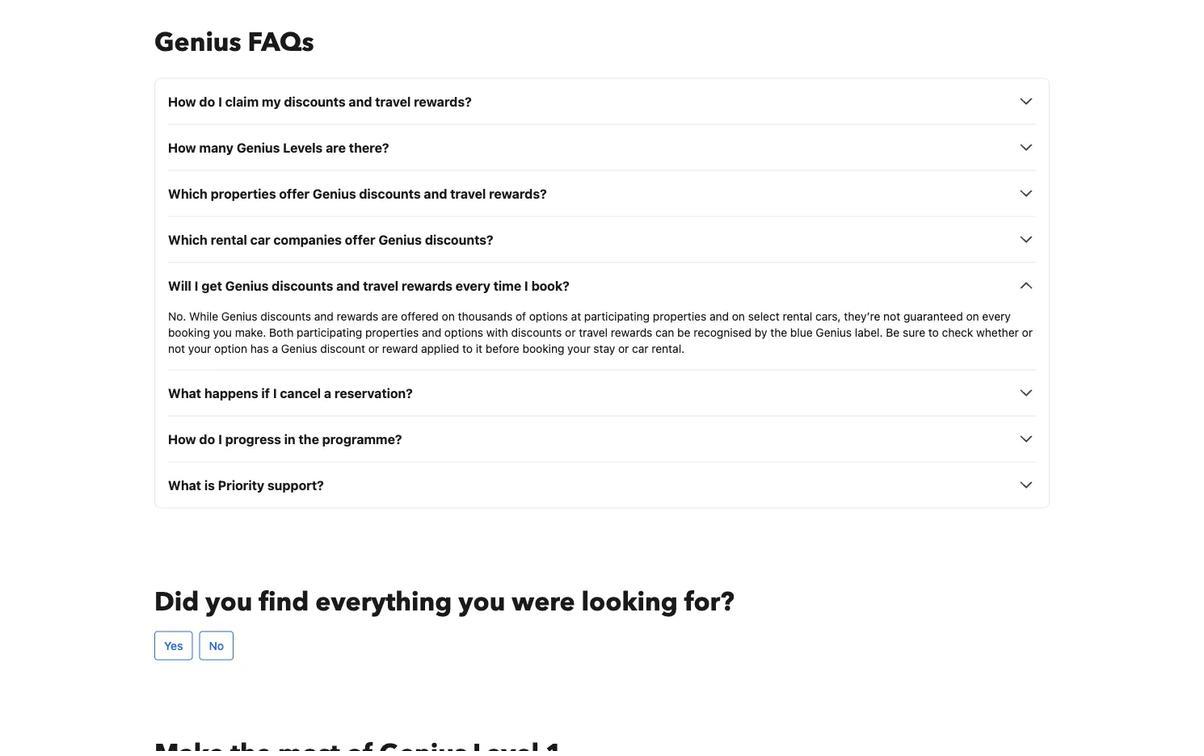 Task type: describe. For each thing, give the bounding box(es) containing it.
1 horizontal spatial rewards?
[[489, 186, 547, 201]]

will i get genius discounts and travel rewards every time i book? button
[[168, 276, 1036, 295]]

travel inside how do i claim my discounts and travel rewards? dropdown button
[[375, 94, 411, 109]]

travel inside which properties offer genius discounts and travel rewards? dropdown button
[[450, 186, 486, 201]]

thousands
[[458, 309, 513, 323]]

what happens if i cancel a reservation? button
[[168, 383, 1036, 403]]

you left were
[[459, 585, 505, 620]]

genius up make.
[[221, 309, 257, 323]]

cancel
[[280, 385, 321, 401]]

a inside no. while genius discounts and rewards are offered on thousands of options at participating properties and on select rental cars, they're not guaranteed on every booking you make. both participating properties and options with discounts or travel rewards can be recognised by the blue genius label. be sure to check whether or not your option has a genius discount or reward applied to it before booking your stay or car rental.
[[272, 342, 278, 355]]

reservation?
[[334, 385, 413, 401]]

which for which rental car companies offer genius discounts?
[[168, 232, 208, 247]]

1 on from the left
[[442, 309, 455, 323]]

discounts right my
[[284, 94, 346, 109]]

at
[[571, 309, 581, 323]]

0 horizontal spatial participating
[[297, 326, 362, 339]]

and up discount
[[314, 309, 334, 323]]

there?
[[349, 140, 389, 155]]

are inside no. while genius discounts and rewards are offered on thousands of options at participating properties and on select rental cars, they're not guaranteed on every booking you make. both participating properties and options with discounts or travel rewards can be recognised by the blue genius label. be sure to check whether or not your option has a genius discount or reward applied to it before booking your stay or car rental.
[[381, 309, 398, 323]]

before
[[486, 342, 519, 355]]

discounts down companies in the top of the page
[[272, 278, 333, 293]]

1 horizontal spatial not
[[883, 309, 900, 323]]

rental inside "dropdown button"
[[211, 232, 247, 247]]

levels
[[283, 140, 323, 155]]

how for how do i claim my discounts and travel rewards?
[[168, 94, 196, 109]]

i left "get"
[[195, 278, 198, 293]]

what happens if i cancel a reservation?
[[168, 385, 413, 401]]

find
[[259, 585, 309, 620]]

priority
[[218, 477, 264, 493]]

which for which properties offer genius discounts and travel rewards?
[[168, 186, 208, 201]]

discount
[[320, 342, 365, 355]]

i inside 'dropdown button'
[[218, 431, 222, 447]]

how do i claim my discounts and travel rewards?
[[168, 94, 472, 109]]

happens
[[204, 385, 258, 401]]

the inside no. while genius discounts and rewards are offered on thousands of options at participating properties and on select rental cars, they're not guaranteed on every booking you make. both participating properties and options with discounts or travel rewards can be recognised by the blue genius label. be sure to check whether or not your option has a genius discount or reward applied to it before booking your stay or car rental.
[[770, 326, 787, 339]]

label.
[[855, 326, 883, 339]]

did
[[154, 585, 199, 620]]

select
[[748, 309, 780, 323]]

can
[[656, 326, 674, 339]]

2 vertical spatial rewards
[[611, 326, 652, 339]]

how for how many genius levels are there?
[[168, 140, 196, 155]]

be
[[886, 326, 900, 339]]

progress
[[225, 431, 281, 447]]

rental.
[[652, 342, 685, 355]]

guaranteed
[[904, 309, 963, 323]]

were
[[512, 585, 575, 620]]

with
[[486, 326, 508, 339]]

and up "recognised"
[[710, 309, 729, 323]]

what for what is priority support?
[[168, 477, 201, 493]]

which properties offer genius discounts and travel rewards?
[[168, 186, 547, 201]]

how do i progress in the programme? button
[[168, 429, 1036, 449]]

genius down cars,
[[816, 326, 852, 339]]

travel inside 'will i get genius discounts and travel rewards every time i book?' dropdown button
[[363, 278, 398, 293]]

which rental car companies offer genius discounts? button
[[168, 230, 1036, 249]]

no.
[[168, 309, 186, 323]]

reward
[[382, 342, 418, 355]]

did you find everything you were looking for?
[[154, 585, 734, 620]]

discounts?
[[425, 232, 493, 247]]

blue
[[790, 326, 813, 339]]

1 vertical spatial booking
[[522, 342, 564, 355]]

what is priority support?
[[168, 477, 324, 493]]

get
[[202, 278, 222, 293]]

genius inside "dropdown button"
[[378, 232, 422, 247]]

support?
[[267, 477, 324, 493]]

it
[[476, 342, 483, 355]]

i right time
[[524, 278, 528, 293]]

or right "whether" on the right top
[[1022, 326, 1033, 339]]

whether
[[976, 326, 1019, 339]]

how for how do i progress in the programme?
[[168, 431, 196, 447]]

and up there?
[[349, 94, 372, 109]]

0 vertical spatial to
[[928, 326, 939, 339]]

which rental car companies offer genius discounts?
[[168, 232, 493, 247]]

which properties offer genius discounts and travel rewards? button
[[168, 184, 1036, 203]]

what is priority support? button
[[168, 475, 1036, 495]]

genius right "get"
[[225, 278, 269, 293]]

claim
[[225, 94, 259, 109]]

how do i progress in the programme?
[[168, 431, 402, 447]]

in
[[284, 431, 296, 447]]

applied
[[421, 342, 459, 355]]

i inside dropdown button
[[273, 385, 277, 401]]

everything
[[315, 585, 452, 620]]

make.
[[235, 326, 266, 339]]

option
[[214, 342, 247, 355]]

faqs
[[248, 25, 314, 60]]



Task type: locate. For each thing, give the bounding box(es) containing it.
offer inside "dropdown button"
[[345, 232, 375, 247]]

you inside no. while genius discounts and rewards are offered on thousands of options at participating properties and on select rental cars, they're not guaranteed on every booking you make. both participating properties and options with discounts or travel rewards can be recognised by the blue genius label. be sure to check whether or not your option has a genius discount or reward applied to it before booking your stay or car rental.
[[213, 326, 232, 339]]

0 vertical spatial rewards
[[402, 278, 453, 293]]

will
[[168, 278, 191, 293]]

do
[[199, 94, 215, 109], [199, 431, 215, 447]]

0 horizontal spatial rewards?
[[414, 94, 472, 109]]

a right cancel
[[324, 385, 331, 401]]

2 your from the left
[[567, 342, 590, 355]]

1 horizontal spatial your
[[567, 342, 590, 355]]

genius down 'both'
[[281, 342, 317, 355]]

1 horizontal spatial booking
[[522, 342, 564, 355]]

0 horizontal spatial a
[[272, 342, 278, 355]]

0 vertical spatial how
[[168, 94, 196, 109]]

to left it
[[462, 342, 473, 355]]

genius
[[154, 25, 241, 60], [237, 140, 280, 155], [313, 186, 356, 201], [378, 232, 422, 247], [225, 278, 269, 293], [221, 309, 257, 323], [816, 326, 852, 339], [281, 342, 317, 355]]

every up "whether" on the right top
[[982, 309, 1011, 323]]

0 vertical spatial rewards?
[[414, 94, 472, 109]]

and up applied
[[422, 326, 441, 339]]

1 your from the left
[[188, 342, 211, 355]]

0 horizontal spatial car
[[250, 232, 270, 247]]

1 horizontal spatial are
[[381, 309, 398, 323]]

0 vertical spatial booking
[[168, 326, 210, 339]]

are
[[326, 140, 346, 155], [381, 309, 398, 323]]

or left reward
[[368, 342, 379, 355]]

discounts
[[284, 94, 346, 109], [359, 186, 421, 201], [272, 278, 333, 293], [260, 309, 311, 323], [511, 326, 562, 339]]

no
[[209, 639, 224, 652]]

1 vertical spatial not
[[168, 342, 185, 355]]

3 how from the top
[[168, 431, 196, 447]]

will i get genius discounts and travel rewards every time i book?
[[168, 278, 570, 293]]

booking down "of"
[[522, 342, 564, 355]]

0 vertical spatial do
[[199, 94, 215, 109]]

genius up claim
[[154, 25, 241, 60]]

0 vertical spatial every
[[456, 278, 490, 293]]

to down guaranteed on the right top of the page
[[928, 326, 939, 339]]

what inside dropdown button
[[168, 385, 201, 401]]

rental
[[211, 232, 247, 247], [783, 309, 812, 323]]

check
[[942, 326, 973, 339]]

the inside 'dropdown button'
[[299, 431, 319, 447]]

programme?
[[322, 431, 402, 447]]

how left many
[[168, 140, 196, 155]]

rewards inside dropdown button
[[402, 278, 453, 293]]

3 on from the left
[[966, 309, 979, 323]]

1 vertical spatial rewards
[[337, 309, 378, 323]]

0 horizontal spatial booking
[[168, 326, 210, 339]]

properties inside dropdown button
[[211, 186, 276, 201]]

yes
[[164, 639, 183, 652]]

the right in
[[299, 431, 319, 447]]

or
[[565, 326, 576, 339], [1022, 326, 1033, 339], [368, 342, 379, 355], [618, 342, 629, 355]]

properties up be
[[653, 309, 706, 323]]

your left stay
[[567, 342, 590, 355]]

1 vertical spatial options
[[444, 326, 483, 339]]

travel up reward
[[363, 278, 398, 293]]

do left claim
[[199, 94, 215, 109]]

both
[[269, 326, 294, 339]]

not
[[883, 309, 900, 323], [168, 342, 185, 355]]

recognised
[[694, 326, 752, 339]]

1 horizontal spatial a
[[324, 385, 331, 401]]

participating
[[584, 309, 650, 323], [297, 326, 362, 339]]

travel
[[375, 94, 411, 109], [450, 186, 486, 201], [363, 278, 398, 293], [579, 326, 608, 339]]

0 horizontal spatial not
[[168, 342, 185, 355]]

1 horizontal spatial every
[[982, 309, 1011, 323]]

offer inside dropdown button
[[279, 186, 310, 201]]

2 horizontal spatial properties
[[653, 309, 706, 323]]

1 vertical spatial participating
[[297, 326, 362, 339]]

1 which from the top
[[168, 186, 208, 201]]

every inside 'will i get genius discounts and travel rewards every time i book?' dropdown button
[[456, 278, 490, 293]]

your
[[188, 342, 211, 355], [567, 342, 590, 355]]

is
[[204, 477, 215, 493]]

0 vertical spatial not
[[883, 309, 900, 323]]

rewards up offered
[[402, 278, 453, 293]]

1 vertical spatial properties
[[653, 309, 706, 323]]

they're
[[844, 309, 880, 323]]

a inside dropdown button
[[324, 385, 331, 401]]

0 vertical spatial options
[[529, 309, 568, 323]]

0 vertical spatial properties
[[211, 186, 276, 201]]

has
[[250, 342, 269, 355]]

options left at
[[529, 309, 568, 323]]

no. while genius discounts and rewards are offered on thousands of options at participating properties and on select rental cars, they're not guaranteed on every booking you make. both participating properties and options with discounts or travel rewards can be recognised by the blue genius label. be sure to check whether or not your option has a genius discount or reward applied to it before booking your stay or car rental.
[[168, 309, 1033, 355]]

stay
[[594, 342, 615, 355]]

what inside dropdown button
[[168, 477, 201, 493]]

0 vertical spatial what
[[168, 385, 201, 401]]

0 vertical spatial which
[[168, 186, 208, 201]]

do left progress
[[199, 431, 215, 447]]

which up will
[[168, 232, 208, 247]]

participating up discount
[[297, 326, 362, 339]]

1 horizontal spatial rewards
[[402, 278, 453, 293]]

0 vertical spatial a
[[272, 342, 278, 355]]

2 vertical spatial properties
[[365, 326, 419, 339]]

how inside dropdown button
[[168, 140, 196, 155]]

2 on from the left
[[732, 309, 745, 323]]

discounts down there?
[[359, 186, 421, 201]]

1 horizontal spatial properties
[[365, 326, 419, 339]]

1 vertical spatial car
[[632, 342, 649, 355]]

1 vertical spatial do
[[199, 431, 215, 447]]

genius faqs
[[154, 25, 314, 60]]

0 horizontal spatial rewards
[[337, 309, 378, 323]]

travel inside no. while genius discounts and rewards are offered on thousands of options at participating properties and on select rental cars, they're not guaranteed on every booking you make. both participating properties and options with discounts or travel rewards can be recognised by the blue genius label. be sure to check whether or not your option has a genius discount or reward applied to it before booking your stay or car rental.
[[579, 326, 608, 339]]

how inside dropdown button
[[168, 94, 196, 109]]

which down many
[[168, 186, 208, 201]]

are right levels
[[326, 140, 346, 155]]

car inside "dropdown button"
[[250, 232, 270, 247]]

on up "recognised"
[[732, 309, 745, 323]]

1 horizontal spatial the
[[770, 326, 787, 339]]

what for what happens if i cancel a reservation?
[[168, 385, 201, 401]]

offer down "which properties offer genius discounts and travel rewards?"
[[345, 232, 375, 247]]

car
[[250, 232, 270, 247], [632, 342, 649, 355]]

every up thousands
[[456, 278, 490, 293]]

travel up there?
[[375, 94, 411, 109]]

i left progress
[[218, 431, 222, 447]]

offer
[[279, 186, 310, 201], [345, 232, 375, 247]]

which inside dropdown button
[[168, 186, 208, 201]]

rewards down will i get genius discounts and travel rewards every time i book?
[[337, 309, 378, 323]]

0 horizontal spatial rental
[[211, 232, 247, 247]]

and down 'which rental car companies offer genius discounts?'
[[336, 278, 360, 293]]

not down no.
[[168, 342, 185, 355]]

how left claim
[[168, 94, 196, 109]]

your left the option
[[188, 342, 211, 355]]

booking down no.
[[168, 326, 210, 339]]

1 vertical spatial offer
[[345, 232, 375, 247]]

on right offered
[[442, 309, 455, 323]]

time
[[494, 278, 521, 293]]

0 horizontal spatial your
[[188, 342, 211, 355]]

on up check
[[966, 309, 979, 323]]

i
[[218, 94, 222, 109], [195, 278, 198, 293], [524, 278, 528, 293], [273, 385, 277, 401], [218, 431, 222, 447]]

i right if at the bottom left
[[273, 385, 277, 401]]

how do i claim my discounts and travel rewards? button
[[168, 92, 1036, 111]]

1 vertical spatial to
[[462, 342, 473, 355]]

1 what from the top
[[168, 385, 201, 401]]

1 vertical spatial how
[[168, 140, 196, 155]]

many
[[199, 140, 234, 155]]

1 do from the top
[[199, 94, 215, 109]]

to
[[928, 326, 939, 339], [462, 342, 473, 355]]

no button
[[199, 631, 234, 661]]

what left happens
[[168, 385, 201, 401]]

do inside dropdown button
[[199, 94, 215, 109]]

rental up "get"
[[211, 232, 247, 247]]

discounts down "of"
[[511, 326, 562, 339]]

or down at
[[565, 326, 576, 339]]

0 vertical spatial participating
[[584, 309, 650, 323]]

1 horizontal spatial participating
[[584, 309, 650, 323]]

2 do from the top
[[199, 431, 215, 447]]

0 horizontal spatial are
[[326, 140, 346, 155]]

sure
[[903, 326, 925, 339]]

1 horizontal spatial car
[[632, 342, 649, 355]]

do for progress
[[199, 431, 215, 447]]

a
[[272, 342, 278, 355], [324, 385, 331, 401]]

1 horizontal spatial offer
[[345, 232, 375, 247]]

every
[[456, 278, 490, 293], [982, 309, 1011, 323]]

while
[[189, 309, 218, 323]]

2 horizontal spatial rewards
[[611, 326, 652, 339]]

the
[[770, 326, 787, 339], [299, 431, 319, 447]]

travel up stay
[[579, 326, 608, 339]]

2 what from the top
[[168, 477, 201, 493]]

do inside 'dropdown button'
[[199, 431, 215, 447]]

yes button
[[154, 631, 193, 661]]

you up the option
[[213, 326, 232, 339]]

0 horizontal spatial to
[[462, 342, 473, 355]]

offered
[[401, 309, 439, 323]]

1 horizontal spatial rental
[[783, 309, 812, 323]]

1 vertical spatial the
[[299, 431, 319, 447]]

0 horizontal spatial the
[[299, 431, 319, 447]]

0 vertical spatial offer
[[279, 186, 310, 201]]

2 vertical spatial how
[[168, 431, 196, 447]]

rewards
[[402, 278, 453, 293], [337, 309, 378, 323], [611, 326, 652, 339]]

by
[[755, 326, 767, 339]]

car left rental. on the right top of the page
[[632, 342, 649, 355]]

which inside "dropdown button"
[[168, 232, 208, 247]]

are inside dropdown button
[[326, 140, 346, 155]]

rewards?
[[414, 94, 472, 109], [489, 186, 547, 201]]

genius right many
[[237, 140, 280, 155]]

2 how from the top
[[168, 140, 196, 155]]

how left progress
[[168, 431, 196, 447]]

1 horizontal spatial options
[[529, 309, 568, 323]]

0 vertical spatial rental
[[211, 232, 247, 247]]

cars,
[[815, 309, 841, 323]]

or right stay
[[618, 342, 629, 355]]

do for claim
[[199, 94, 215, 109]]

1 horizontal spatial on
[[732, 309, 745, 323]]

1 vertical spatial a
[[324, 385, 331, 401]]

how inside 'dropdown button'
[[168, 431, 196, 447]]

1 vertical spatial what
[[168, 477, 201, 493]]

be
[[677, 326, 691, 339]]

rewards up stay
[[611, 326, 652, 339]]

0 horizontal spatial offer
[[279, 186, 310, 201]]

on
[[442, 309, 455, 323], [732, 309, 745, 323], [966, 309, 979, 323]]

companies
[[273, 232, 342, 247]]

options
[[529, 309, 568, 323], [444, 326, 483, 339]]

2 horizontal spatial on
[[966, 309, 979, 323]]

you
[[213, 326, 232, 339], [206, 585, 252, 620], [459, 585, 505, 620]]

a right has at the top of page
[[272, 342, 278, 355]]

properties up reward
[[365, 326, 419, 339]]

what left is
[[168, 477, 201, 493]]

properties down many
[[211, 186, 276, 201]]

travel up discounts?
[[450, 186, 486, 201]]

1 vertical spatial every
[[982, 309, 1011, 323]]

my
[[262, 94, 281, 109]]

the right by
[[770, 326, 787, 339]]

rental up blue
[[783, 309, 812, 323]]

how many genius levels are there?
[[168, 140, 389, 155]]

car inside no. while genius discounts and rewards are offered on thousands of options at participating properties and on select rental cars, they're not guaranteed on every booking you make. both participating properties and options with discounts or travel rewards can be recognised by the blue genius label. be sure to check whether or not your option has a genius discount or reward applied to it before booking your stay or car rental.
[[632, 342, 649, 355]]

properties
[[211, 186, 276, 201], [653, 309, 706, 323], [365, 326, 419, 339]]

1 vertical spatial are
[[381, 309, 398, 323]]

0 horizontal spatial every
[[456, 278, 490, 293]]

options up it
[[444, 326, 483, 339]]

0 horizontal spatial on
[[442, 309, 455, 323]]

1 vertical spatial which
[[168, 232, 208, 247]]

genius up will i get genius discounts and travel rewards every time i book?
[[378, 232, 422, 247]]

0 vertical spatial are
[[326, 140, 346, 155]]

of
[[516, 309, 526, 323]]

participating down 'will i get genius discounts and travel rewards every time i book?' dropdown button
[[584, 309, 650, 323]]

you up no
[[206, 585, 252, 620]]

1 horizontal spatial to
[[928, 326, 939, 339]]

not up be at the top of the page
[[883, 309, 900, 323]]

if
[[261, 385, 270, 401]]

0 vertical spatial the
[[770, 326, 787, 339]]

rental inside no. while genius discounts and rewards are offered on thousands of options at participating properties and on select rental cars, they're not guaranteed on every booking you make. both participating properties and options with discounts or travel rewards can be recognised by the blue genius label. be sure to check whether or not your option has a genius discount or reward applied to it before booking your stay or car rental.
[[783, 309, 812, 323]]

1 vertical spatial rental
[[783, 309, 812, 323]]

genius up 'which rental car companies offer genius discounts?'
[[313, 186, 356, 201]]

for?
[[684, 585, 734, 620]]

what
[[168, 385, 201, 401], [168, 477, 201, 493]]

1 vertical spatial rewards?
[[489, 186, 547, 201]]

i left claim
[[218, 94, 222, 109]]

are left offered
[[381, 309, 398, 323]]

how many genius levels are there? button
[[168, 138, 1036, 157]]

0 vertical spatial car
[[250, 232, 270, 247]]

1 how from the top
[[168, 94, 196, 109]]

genius inside dropdown button
[[237, 140, 280, 155]]

and up discounts?
[[424, 186, 447, 201]]

looking
[[581, 585, 678, 620]]

0 horizontal spatial properties
[[211, 186, 276, 201]]

and
[[349, 94, 372, 109], [424, 186, 447, 201], [336, 278, 360, 293], [314, 309, 334, 323], [710, 309, 729, 323], [422, 326, 441, 339]]

0 horizontal spatial options
[[444, 326, 483, 339]]

offer down levels
[[279, 186, 310, 201]]

2 which from the top
[[168, 232, 208, 247]]

book?
[[531, 278, 570, 293]]

every inside no. while genius discounts and rewards are offered on thousands of options at participating properties and on select rental cars, they're not guaranteed on every booking you make. both participating properties and options with discounts or travel rewards can be recognised by the blue genius label. be sure to check whether or not your option has a genius discount or reward applied to it before booking your stay or car rental.
[[982, 309, 1011, 323]]

car left companies in the top of the page
[[250, 232, 270, 247]]

discounts up 'both'
[[260, 309, 311, 323]]



Task type: vqa. For each thing, say whether or not it's contained in the screenshot.
the bottom rewards?
yes



